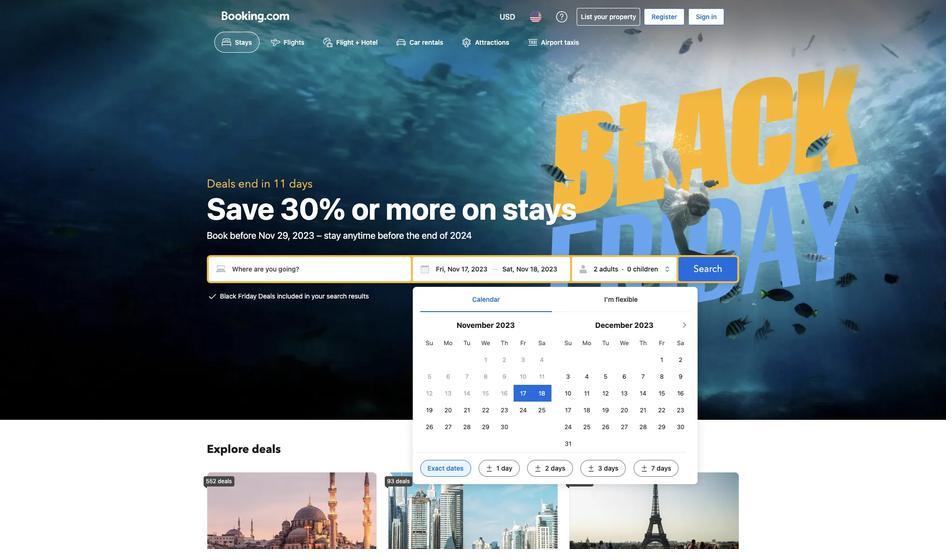 Task type: describe. For each thing, give the bounding box(es) containing it.
search button
[[679, 257, 737, 281]]

2 adults · 0 children
[[594, 265, 658, 273]]

6 for the 6 option
[[446, 373, 450, 381]]

16 November 2023 checkbox
[[501, 390, 508, 397]]

0
[[627, 265, 631, 273]]

10 December 2023 checkbox
[[565, 390, 571, 397]]

27 December 2023 checkbox
[[621, 424, 628, 431]]

i'm flexible button
[[552, 287, 690, 312]]

in inside deals end in 11 days save 30% or more on stays book before nov 29, 2023 – stay anytime before the end of 2024
[[261, 176, 270, 192]]

11 for 11 checkbox
[[584, 390, 590, 397]]

stays
[[503, 191, 577, 226]]

days for 2 days
[[551, 465, 565, 473]]

days for 7 days
[[657, 465, 671, 473]]

5 for 5 option
[[604, 373, 608, 381]]

8 for 8 december 2023 option
[[660, 373, 664, 381]]

on
[[462, 191, 497, 226]]

3 for 3 november 2023 checkbox
[[521, 356, 525, 364]]

28 November 2023 checkbox
[[463, 424, 471, 431]]

we for november
[[481, 339, 490, 347]]

calendar button
[[420, 287, 552, 312]]

21 December 2023 checkbox
[[640, 407, 646, 414]]

14 for 14 option on the bottom right of the page
[[640, 390, 647, 397]]

8 December 2023 checkbox
[[660, 373, 664, 381]]

2 December 2023 checkbox
[[679, 356, 683, 364]]

included
[[277, 292, 303, 300]]

11 for 11 november 2023 checkbox
[[539, 373, 545, 381]]

4 December 2023 checkbox
[[585, 373, 589, 381]]

the
[[406, 230, 420, 241]]

november 2023
[[457, 321, 515, 330]]

4 November 2023 checkbox
[[540, 356, 544, 364]]

search
[[694, 263, 722, 275]]

30 for the 30 checkbox
[[677, 424, 684, 431]]

flight + hotel link
[[316, 32, 385, 53]]

stay
[[324, 230, 341, 241]]

13 for 13 option
[[445, 390, 452, 397]]

7 for the 7 'checkbox'
[[465, 373, 469, 381]]

22 December 2023 checkbox
[[658, 407, 666, 414]]

27 for 27 december 2023 option
[[621, 424, 628, 431]]

property
[[609, 13, 636, 21]]

flight
[[336, 38, 354, 46]]

21 for 21 december 2023 option
[[640, 407, 646, 414]]

calendar
[[472, 296, 500, 304]]

attractions link
[[455, 32, 517, 53]]

of
[[440, 230, 448, 241]]

10 for 10 november 2023 checkbox on the bottom right of the page
[[520, 373, 527, 381]]

14 November 2023 checkbox
[[464, 390, 470, 397]]

23 December 2023 checkbox
[[677, 407, 684, 414]]

19 for the 19 december 2023 option at the bottom of the page
[[602, 407, 609, 414]]

11 November 2023 checkbox
[[539, 373, 545, 381]]

21 November 2023 checkbox
[[464, 407, 470, 414]]

exact dates
[[428, 465, 464, 473]]

24 December 2023 checkbox
[[564, 424, 572, 431]]

explore deals
[[207, 442, 281, 458]]

list your property
[[581, 13, 636, 21]]

0 vertical spatial your
[[594, 13, 608, 21]]

31
[[565, 440, 571, 448]]

552
[[206, 478, 216, 485]]

i'm flexible
[[604, 296, 638, 304]]

17 November 2023 checkbox
[[520, 390, 526, 397]]

register link
[[644, 8, 685, 25]]

30 December 2023 checkbox
[[677, 424, 684, 431]]

12 November 2023 checkbox
[[426, 390, 433, 397]]

days for 3 days
[[604, 465, 619, 473]]

sign
[[696, 13, 710, 21]]

21 for 21 november 2023 option
[[464, 407, 470, 414]]

december 2023 element for november
[[420, 335, 551, 436]]

exact
[[428, 465, 445, 473]]

23 for 23 option
[[677, 407, 684, 414]]

fri, nov 17, 2023
[[436, 265, 488, 273]]

1 vertical spatial your
[[312, 292, 325, 300]]

7 November 2023 checkbox
[[465, 373, 469, 381]]

in inside the 'sign in' link
[[711, 13, 717, 21]]

10 November 2023 checkbox
[[520, 373, 527, 381]]

3 December 2023 checkbox
[[566, 373, 570, 381]]

20 November 2023 checkbox
[[445, 407, 452, 414]]

19 November 2023 checkbox
[[426, 407, 433, 414]]

svg image
[[502, 265, 512, 274]]

11 December 2023 checkbox
[[584, 390, 590, 397]]

none search field containing search
[[207, 255, 739, 485]]

taxis
[[564, 38, 579, 46]]

1 vertical spatial end
[[422, 230, 437, 241]]

30%
[[280, 191, 346, 226]]

14 for 14 option
[[464, 390, 470, 397]]

5 for "5 november 2023" 'checkbox' at the left of the page
[[428, 373, 431, 381]]

mo for december
[[583, 339, 591, 347]]

7 December 2023 checkbox
[[641, 373, 645, 381]]

29 November 2023 checkbox
[[482, 424, 489, 431]]

25 December 2023 checkbox
[[583, 424, 591, 431]]

i'm
[[604, 296, 614, 304]]

1 for december 2023
[[661, 356, 663, 364]]

car rentals
[[410, 38, 443, 46]]

flexible
[[616, 296, 638, 304]]

27 for 27 option
[[445, 424, 452, 431]]

26 for the 26 december 2023 option
[[602, 424, 609, 431]]

list
[[581, 13, 592, 21]]

1 horizontal spatial 1
[[496, 465, 500, 473]]

83 deals
[[568, 478, 591, 485]]

83
[[568, 478, 575, 485]]

12 for the 12 checkbox
[[426, 390, 433, 397]]

3 for 3 option
[[566, 373, 570, 381]]

24 for 24 checkbox
[[564, 424, 572, 431]]

93 deals
[[387, 478, 410, 485]]

13 for 13 checkbox
[[621, 390, 628, 397]]

fr for december 2023
[[659, 339, 665, 347]]

airport
[[541, 38, 563, 46]]

usd
[[500, 13, 515, 21]]

search
[[327, 292, 347, 300]]

25 for 25 december 2023 checkbox
[[583, 424, 591, 431]]

1 horizontal spatial deals
[[258, 292, 275, 300]]

or
[[352, 191, 380, 226]]

black friday deals included in your search results
[[220, 292, 369, 300]]

93
[[387, 478, 394, 485]]

8 for 8 november 2023 checkbox on the right bottom of the page
[[484, 373, 488, 381]]

2 vertical spatial in
[[304, 292, 310, 300]]

more
[[386, 191, 456, 226]]

friday
[[238, 292, 257, 300]]

22 November 2023 checkbox
[[482, 407, 489, 414]]

deals end in 11 days save 30% or more on stays book before nov 29, 2023 – stay anytime before the end of 2024
[[207, 176, 577, 241]]

nov for sat, nov 18, 2023
[[516, 265, 529, 273]]

2 vertical spatial 3
[[598, 465, 602, 473]]

black
[[220, 292, 236, 300]]

anytime
[[343, 230, 376, 241]]

explore
[[207, 442, 249, 458]]

2023 right 18,
[[541, 265, 557, 273]]

29,
[[277, 230, 290, 241]]

18 November 2023 checkbox
[[539, 390, 545, 397]]

30 November 2023 checkbox
[[501, 424, 508, 431]]

14 December 2023 checkbox
[[640, 390, 647, 397]]

adults
[[599, 265, 618, 273]]

car rentals link
[[389, 32, 451, 53]]

20 for 20 november 2023 option
[[445, 407, 452, 414]]

3 days
[[598, 465, 619, 473]]

19 for 19 november 2023 checkbox
[[426, 407, 433, 414]]

booking.com online hotel reservations image
[[222, 11, 289, 22]]

2 before from the left
[[378, 230, 404, 241]]

15 for "15" checkbox
[[659, 390, 665, 397]]

0 horizontal spatial end
[[238, 176, 258, 192]]



Task type: locate. For each thing, give the bounding box(es) containing it.
9 for 9 november 2023 checkbox
[[503, 373, 506, 381]]

0 horizontal spatial 28
[[463, 424, 471, 431]]

14
[[464, 390, 470, 397], [640, 390, 647, 397]]

we down december 2023
[[620, 339, 629, 347]]

0 horizontal spatial 19
[[426, 407, 433, 414]]

23 November 2023 checkbox
[[501, 407, 508, 414]]

20
[[445, 407, 452, 414], [621, 407, 628, 414]]

0 horizontal spatial 15
[[482, 390, 489, 397]]

21 up 28 checkbox
[[640, 407, 646, 414]]

2 mo from the left
[[583, 339, 591, 347]]

flights
[[284, 38, 305, 46]]

1 horizontal spatial end
[[422, 230, 437, 241]]

12 up 19 november 2023 checkbox
[[426, 390, 433, 397]]

deals for explore deals
[[252, 442, 281, 458]]

0 horizontal spatial 5
[[428, 373, 431, 381]]

1 day
[[496, 465, 512, 473]]

0 horizontal spatial we
[[481, 339, 490, 347]]

december 2023
[[595, 321, 654, 330]]

1 vertical spatial 24
[[564, 424, 572, 431]]

1 December 2023 checkbox
[[661, 356, 663, 364]]

0 horizontal spatial 22
[[482, 407, 489, 414]]

6 for the 6 checkbox on the right of the page
[[623, 373, 626, 381]]

usd button
[[494, 6, 521, 28]]

0 vertical spatial in
[[711, 13, 717, 21]]

18 down 11 checkbox
[[584, 407, 590, 414]]

27 down 20 november 2023 option
[[445, 424, 452, 431]]

+
[[355, 38, 360, 46]]

2 days
[[545, 465, 565, 473]]

stays link
[[214, 32, 259, 53]]

mo up the 4 december 2023 checkbox
[[583, 339, 591, 347]]

0 horizontal spatial 4
[[540, 356, 544, 364]]

1 horizontal spatial 15
[[659, 390, 665, 397]]

2 26 from the left
[[602, 424, 609, 431]]

2024
[[450, 230, 472, 241]]

1 horizontal spatial fr
[[659, 339, 665, 347]]

26 December 2023 checkbox
[[602, 424, 609, 431]]

2023 inside deals end in 11 days save 30% or more on stays book before nov 29, 2023 – stay anytime before the end of 2024
[[292, 230, 314, 241]]

mo for november
[[444, 339, 453, 347]]

1 horizontal spatial 13
[[621, 390, 628, 397]]

13 up 20 november 2023 option
[[445, 390, 452, 397]]

14 down 7 december 2023 option
[[640, 390, 647, 397]]

2 20 from the left
[[621, 407, 628, 414]]

2 13 from the left
[[621, 390, 628, 397]]

2 horizontal spatial 1
[[661, 356, 663, 364]]

1 horizontal spatial 6
[[623, 373, 626, 381]]

1 vertical spatial 11
[[539, 373, 545, 381]]

25 down 18 option
[[583, 424, 591, 431]]

save
[[207, 191, 274, 226]]

5 November 2023 checkbox
[[428, 373, 431, 381]]

5 December 2023 checkbox
[[604, 373, 608, 381]]

1 th from the left
[[501, 339, 508, 347]]

25
[[538, 407, 546, 414], [583, 424, 591, 431]]

1 horizontal spatial mo
[[583, 339, 591, 347]]

2023 left '–'
[[292, 230, 314, 241]]

5
[[428, 373, 431, 381], [604, 373, 608, 381]]

0 horizontal spatial 23
[[501, 407, 508, 414]]

4 for 4 "option"
[[540, 356, 544, 364]]

0 horizontal spatial 26
[[426, 424, 433, 431]]

22 for 22 option
[[658, 407, 666, 414]]

1 vertical spatial deals
[[258, 292, 275, 300]]

your left search
[[312, 292, 325, 300]]

deals right 83
[[577, 478, 591, 485]]

before left the
[[378, 230, 404, 241]]

8 up 15 checkbox
[[484, 373, 488, 381]]

18,
[[530, 265, 539, 273]]

12 down 5 option
[[602, 390, 609, 397]]

21 up 28 option
[[464, 407, 470, 414]]

7 up paris image
[[651, 465, 655, 473]]

deals for 93 deals
[[396, 478, 410, 485]]

sa for november 2023
[[538, 339, 546, 347]]

0 vertical spatial deals
[[207, 176, 236, 192]]

your
[[594, 13, 608, 21], [312, 292, 325, 300]]

children
[[633, 265, 658, 273]]

1 horizontal spatial 18
[[539, 390, 545, 397]]

1 left the day
[[496, 465, 500, 473]]

1 horizontal spatial in
[[304, 292, 310, 300]]

17,
[[461, 265, 470, 273]]

airport taxis
[[541, 38, 579, 46]]

2 sa from the left
[[677, 339, 684, 347]]

0 horizontal spatial nov
[[259, 230, 275, 241]]

2023 right november
[[496, 321, 515, 330]]

1 horizontal spatial 22
[[658, 407, 666, 414]]

book
[[207, 230, 228, 241]]

deals
[[252, 442, 281, 458], [218, 478, 232, 485], [396, 478, 410, 485], [577, 478, 591, 485]]

tu for december 2023
[[602, 339, 609, 347]]

1 horizontal spatial 3
[[566, 373, 570, 381]]

0 horizontal spatial 3
[[521, 356, 525, 364]]

2 th from the left
[[640, 339, 647, 347]]

0 horizontal spatial sa
[[538, 339, 546, 347]]

0 vertical spatial 3
[[521, 356, 525, 364]]

24 down 17 november 2023 checkbox on the bottom right of the page
[[520, 407, 527, 414]]

su up 3 option
[[565, 339, 572, 347]]

22 up the 29 checkbox on the right of page
[[658, 407, 666, 414]]

1 16 from the left
[[501, 390, 508, 397]]

1 horizontal spatial 25
[[583, 424, 591, 431]]

1 horizontal spatial 26
[[602, 424, 609, 431]]

0 horizontal spatial 29
[[482, 424, 489, 431]]

28 for 28 checkbox
[[639, 424, 647, 431]]

1 horizontal spatial 10
[[565, 390, 571, 397]]

1 up 8 december 2023 option
[[661, 356, 663, 364]]

0 horizontal spatial 13
[[445, 390, 452, 397]]

15 December 2023 checkbox
[[659, 390, 665, 397]]

Type your destination search field
[[209, 257, 411, 281]]

6 November 2023 checkbox
[[446, 373, 450, 381]]

1 14 from the left
[[464, 390, 470, 397]]

1 sa from the left
[[538, 339, 546, 347]]

tu for november 2023
[[464, 339, 470, 347]]

tab list
[[420, 287, 690, 312]]

sa up 4 "option"
[[538, 339, 546, 347]]

1 horizontal spatial 27
[[621, 424, 628, 431]]

1 15 from the left
[[482, 390, 489, 397]]

27 November 2023 checkbox
[[445, 424, 452, 431]]

0 horizontal spatial 25
[[538, 407, 546, 414]]

21
[[464, 407, 470, 414], [640, 407, 646, 414]]

24
[[520, 407, 527, 414], [564, 424, 572, 431]]

2 horizontal spatial nov
[[516, 265, 529, 273]]

2 16 from the left
[[677, 390, 684, 397]]

0 horizontal spatial 20
[[445, 407, 452, 414]]

1 for november 2023
[[484, 356, 487, 364]]

17 for 17 november 2023 checkbox on the bottom right of the page
[[520, 390, 526, 397]]

days inside deals end in 11 days save 30% or more on stays book before nov 29, 2023 – stay anytime before the end of 2024
[[289, 176, 313, 192]]

1 tu from the left
[[464, 339, 470, 347]]

1 23 from the left
[[501, 407, 508, 414]]

22 up 29 november 2023 option
[[482, 407, 489, 414]]

0 horizontal spatial tu
[[464, 339, 470, 347]]

1 horizontal spatial 30
[[677, 424, 684, 431]]

16 December 2023 checkbox
[[677, 390, 684, 397]]

we
[[481, 339, 490, 347], [620, 339, 629, 347]]

2 vertical spatial 18
[[584, 407, 590, 414]]

2 horizontal spatial 7
[[651, 465, 655, 473]]

2 8 from the left
[[660, 373, 664, 381]]

2 horizontal spatial 3
[[598, 465, 602, 473]]

0 horizontal spatial 12
[[426, 390, 433, 397]]

th for december 2023
[[640, 339, 647, 347]]

1 horizontal spatial th
[[640, 339, 647, 347]]

0 horizontal spatial deals
[[207, 176, 236, 192]]

13 November 2023 checkbox
[[445, 390, 452, 397]]

29
[[482, 424, 489, 431], [658, 424, 666, 431]]

28 down 21 december 2023 option
[[639, 424, 647, 431]]

18 for 18 november 2023 checkbox
[[539, 390, 545, 397]]

2 22 from the left
[[658, 407, 666, 414]]

tu down december at the right bottom of page
[[602, 339, 609, 347]]

1 29 from the left
[[482, 424, 489, 431]]

1 horizontal spatial december 2023 element
[[559, 335, 690, 452]]

0 vertical spatial 25
[[538, 407, 546, 414]]

in
[[711, 13, 717, 21], [261, 176, 270, 192], [304, 292, 310, 300]]

16
[[501, 390, 508, 397], [677, 390, 684, 397]]

20 for 20 december 2023 checkbox
[[621, 407, 628, 414]]

18 up 25 checkbox
[[539, 390, 545, 397]]

5 up the 12 checkbox
[[428, 373, 431, 381]]

1 fr from the left
[[520, 339, 526, 347]]

register
[[652, 13, 677, 21]]

7 days
[[651, 465, 671, 473]]

2 we from the left
[[620, 339, 629, 347]]

23 for 23 option
[[501, 407, 508, 414]]

tab list inside search box
[[420, 287, 690, 312]]

9 November 2023 checkbox
[[503, 373, 506, 381]]

1
[[484, 356, 487, 364], [661, 356, 663, 364], [496, 465, 500, 473]]

1 vertical spatial 4
[[585, 373, 589, 381]]

1 20 from the left
[[445, 407, 452, 414]]

tu
[[464, 339, 470, 347], [602, 339, 609, 347]]

deals right explore
[[252, 442, 281, 458]]

–
[[317, 230, 322, 241]]

1 21 from the left
[[464, 407, 470, 414]]

we for december
[[620, 339, 629, 347]]

10 for 10 option on the bottom of page
[[565, 390, 571, 397]]

1 horizontal spatial 17
[[565, 407, 571, 414]]

23 down 16 option
[[677, 407, 684, 414]]

25 for 25 checkbox
[[538, 407, 546, 414]]

sat,
[[502, 265, 515, 273]]

0 horizontal spatial th
[[501, 339, 508, 347]]

1 horizontal spatial 8
[[660, 373, 664, 381]]

31 December 2023 checkbox
[[565, 440, 571, 448]]

6 up 13 checkbox
[[623, 373, 626, 381]]

22
[[482, 407, 489, 414], [658, 407, 666, 414]]

0 horizontal spatial 24
[[520, 407, 527, 414]]

2 30 from the left
[[677, 424, 684, 431]]

2 5 from the left
[[604, 373, 608, 381]]

1 vertical spatial 17
[[565, 407, 571, 414]]

1 30 from the left
[[501, 424, 508, 431]]

deals for 83 deals
[[577, 478, 591, 485]]

7 up 14 option on the bottom right of the page
[[641, 373, 645, 381]]

1 before from the left
[[230, 230, 256, 241]]

23 down 16 november 2023 checkbox at the right
[[501, 407, 508, 414]]

12 for 12 option
[[602, 390, 609, 397]]

27
[[445, 424, 452, 431], [621, 424, 628, 431]]

0 vertical spatial 10
[[520, 373, 527, 381]]

2 horizontal spatial in
[[711, 13, 717, 21]]

19
[[426, 407, 433, 414], [602, 407, 609, 414]]

0 horizontal spatial 27
[[445, 424, 452, 431]]

10 down 3 option
[[565, 390, 571, 397]]

deals for 552 deals
[[218, 478, 232, 485]]

end
[[238, 176, 258, 192], [422, 230, 437, 241]]

18 for 18 option
[[584, 407, 590, 414]]

day
[[501, 465, 512, 473]]

29 for 29 november 2023 option
[[482, 424, 489, 431]]

14 down the 7 'checkbox'
[[464, 390, 470, 397]]

november
[[457, 321, 494, 330]]

sign in link
[[689, 8, 724, 25]]

airport taxis link
[[521, 32, 587, 53]]

1 22 from the left
[[482, 407, 489, 414]]

4 up 11 checkbox
[[585, 373, 589, 381]]

9 up 16 november 2023 checkbox at the right
[[503, 373, 506, 381]]

·
[[622, 265, 624, 273]]

1 mo from the left
[[444, 339, 453, 347]]

1 horizontal spatial before
[[378, 230, 404, 241]]

1 27 from the left
[[445, 424, 452, 431]]

deals right 552
[[218, 478, 232, 485]]

fri,
[[436, 265, 446, 273]]

24 for 24 checkbox
[[520, 407, 527, 414]]

december 2023 element for december
[[559, 335, 690, 452]]

26 November 2023 checkbox
[[426, 424, 433, 431]]

27 down 20 december 2023 checkbox
[[621, 424, 628, 431]]

20 December 2023 checkbox
[[621, 407, 628, 414]]

flight + hotel
[[336, 38, 378, 46]]

deals inside deals end in 11 days save 30% or more on stays book before nov 29, 2023 – stay anytime before the end of 2024
[[207, 176, 236, 192]]

28 for 28 option
[[463, 424, 471, 431]]

16 for 16 option
[[677, 390, 684, 397]]

1 6 from the left
[[446, 373, 450, 381]]

tab list containing calendar
[[420, 287, 690, 312]]

2 19 from the left
[[602, 407, 609, 414]]

11 inside deals end in 11 days save 30% or more on stays book before nov 29, 2023 – stay anytime before the end of 2024
[[273, 176, 286, 192]]

8 November 2023 checkbox
[[484, 373, 488, 381]]

1 horizontal spatial 29
[[658, 424, 666, 431]]

th
[[501, 339, 508, 347], [640, 339, 647, 347]]

1 su from the left
[[426, 339, 433, 347]]

tu down november
[[464, 339, 470, 347]]

1 19 from the left
[[426, 407, 433, 414]]

0 horizontal spatial 10
[[520, 373, 527, 381]]

15 November 2023 checkbox
[[482, 390, 489, 397]]

15
[[482, 390, 489, 397], [659, 390, 665, 397]]

20 up 27 december 2023 option
[[621, 407, 628, 414]]

before right "book" on the left of the page
[[230, 230, 256, 241]]

december
[[595, 321, 633, 330]]

0 horizontal spatial before
[[230, 230, 256, 241]]

0 horizontal spatial december 2023 element
[[420, 335, 551, 436]]

25 down 18 november 2023 checkbox
[[538, 407, 546, 414]]

1 horizontal spatial 14
[[640, 390, 647, 397]]

istanbul image
[[207, 473, 376, 550]]

1 we from the left
[[481, 339, 490, 347]]

su up "5 november 2023" 'checkbox' at the left of the page
[[426, 339, 433, 347]]

rentals
[[422, 38, 443, 46]]

nov inside deals end in 11 days save 30% or more on stays book before nov 29, 2023 – stay anytime before the end of 2024
[[259, 230, 275, 241]]

24 November 2023 checkbox
[[520, 407, 527, 414]]

1 12 from the left
[[426, 390, 433, 397]]

1 horizontal spatial sa
[[677, 339, 684, 347]]

1 horizontal spatial we
[[620, 339, 629, 347]]

dates
[[446, 465, 464, 473]]

2 28 from the left
[[639, 424, 647, 431]]

2023 right 17,
[[471, 265, 488, 273]]

16 for 16 november 2023 checkbox at the right
[[501, 390, 508, 397]]

2023
[[292, 230, 314, 241], [471, 265, 488, 273], [541, 265, 557, 273], [496, 321, 515, 330], [634, 321, 654, 330]]

stays
[[235, 38, 252, 46]]

th up 2 november 2023 checkbox
[[501, 339, 508, 347]]

2 fr from the left
[[659, 339, 665, 347]]

1 13 from the left
[[445, 390, 452, 397]]

1 vertical spatial 10
[[565, 390, 571, 397]]

13 up 20 december 2023 checkbox
[[621, 390, 628, 397]]

1 horizontal spatial 21
[[640, 407, 646, 414]]

9 for 9 checkbox
[[679, 373, 683, 381]]

18 December 2023 checkbox
[[584, 407, 590, 414]]

1 horizontal spatial 4
[[585, 373, 589, 381]]

19 down the 12 checkbox
[[426, 407, 433, 414]]

sa up 2 december 2023 checkbox
[[677, 339, 684, 347]]

fr for november 2023
[[520, 339, 526, 347]]

0 horizontal spatial mo
[[444, 339, 453, 347]]

2 vertical spatial 11
[[584, 390, 590, 397]]

0 horizontal spatial 9
[[503, 373, 506, 381]]

fr up 1 "option"
[[659, 339, 665, 347]]

1 horizontal spatial 9
[[679, 373, 683, 381]]

22 for 22 option
[[482, 407, 489, 414]]

svg image
[[420, 265, 429, 274]]

26 for the 26 november 2023 option
[[426, 424, 433, 431]]

deals right the 93
[[396, 478, 410, 485]]

nov for fri, nov 17, 2023
[[448, 265, 460, 273]]

18 right the sat, at top
[[530, 260, 535, 266]]

29 December 2023 checkbox
[[658, 424, 666, 431]]

3
[[521, 356, 525, 364], [566, 373, 570, 381], [598, 465, 602, 473]]

2 su from the left
[[565, 339, 572, 347]]

2 tu from the left
[[602, 339, 609, 347]]

hotel
[[361, 38, 378, 46]]

30 for 30 'option'
[[501, 424, 508, 431]]

1 26 from the left
[[426, 424, 433, 431]]

attractions
[[475, 38, 509, 46]]

9 December 2023 checkbox
[[679, 373, 683, 381]]

7 for 7 december 2023 option
[[641, 373, 645, 381]]

5 up 12 option
[[604, 373, 608, 381]]

1 horizontal spatial 7
[[641, 373, 645, 381]]

0 horizontal spatial 7
[[465, 373, 469, 381]]

2 23 from the left
[[677, 407, 684, 414]]

sat, nov 18, 2023
[[502, 265, 557, 273]]

sa for december 2023
[[677, 339, 684, 347]]

su for december 2023
[[565, 339, 572, 347]]

0 horizontal spatial 6
[[446, 373, 450, 381]]

26 down 19 november 2023 checkbox
[[426, 424, 433, 431]]

we up the 1 november 2023 checkbox
[[481, 339, 490, 347]]

0 horizontal spatial su
[[426, 339, 433, 347]]

1 vertical spatial in
[[261, 176, 270, 192]]

1 vertical spatial 3
[[566, 373, 570, 381]]

paris image
[[570, 473, 739, 550]]

1 horizontal spatial 19
[[602, 407, 609, 414]]

mo up the 6 option
[[444, 339, 453, 347]]

0 vertical spatial 18
[[530, 260, 535, 266]]

2 december 2023 element from the left
[[559, 335, 690, 452]]

1 28 from the left
[[463, 424, 471, 431]]

24 up 31 december 2023 checkbox
[[564, 424, 572, 431]]

su
[[426, 339, 433, 347], [565, 339, 572, 347]]

3 November 2023 checkbox
[[521, 356, 525, 364]]

4 for the 4 december 2023 checkbox
[[585, 373, 589, 381]]

nov left 29,
[[259, 230, 275, 241]]

15 down 8 december 2023 option
[[659, 390, 665, 397]]

25 November 2023 checkbox
[[538, 407, 546, 414]]

1 vertical spatial 25
[[583, 424, 591, 431]]

2 29 from the left
[[658, 424, 666, 431]]

8 up "15" checkbox
[[660, 373, 664, 381]]

2 November 2023 checkbox
[[503, 356, 506, 364]]

days
[[289, 176, 313, 192], [551, 465, 565, 473], [604, 465, 619, 473], [657, 465, 671, 473]]

fr
[[520, 339, 526, 347], [659, 339, 665, 347]]

10 down 3 november 2023 checkbox
[[520, 373, 527, 381]]

dubai image
[[389, 473, 558, 550]]

2
[[594, 265, 598, 273], [503, 356, 506, 364], [679, 356, 683, 364], [545, 465, 549, 473]]

19 December 2023 checkbox
[[602, 407, 609, 414]]

15 up 22 option
[[482, 390, 489, 397]]

29 for the 29 checkbox on the right of page
[[658, 424, 666, 431]]

2 horizontal spatial 18
[[584, 407, 590, 414]]

1 december 2023 element from the left
[[420, 335, 551, 436]]

28 down 21 november 2023 option
[[463, 424, 471, 431]]

28 December 2023 checkbox
[[639, 424, 647, 431]]

20 up 27 option
[[445, 407, 452, 414]]

15 for 15 checkbox
[[482, 390, 489, 397]]

flights link
[[263, 32, 312, 53]]

2 9 from the left
[[679, 373, 683, 381]]

6 up 13 option
[[446, 373, 450, 381]]

2 12 from the left
[[602, 390, 609, 397]]

1 horizontal spatial 5
[[604, 373, 608, 381]]

4 up 11 november 2023 checkbox
[[540, 356, 544, 364]]

17 for '17' option
[[565, 407, 571, 414]]

None search field
[[207, 255, 739, 485]]

2 21 from the left
[[640, 407, 646, 414]]

1 horizontal spatial tu
[[602, 339, 609, 347]]

0 horizontal spatial fr
[[520, 339, 526, 347]]

nov left 17,
[[448, 265, 460, 273]]

list your property link
[[577, 8, 640, 26]]

th down december 2023
[[640, 339, 647, 347]]

nov left 18,
[[516, 265, 529, 273]]

th for november 2023
[[501, 339, 508, 347]]

1 horizontal spatial 20
[[621, 407, 628, 414]]

19 down 12 option
[[602, 407, 609, 414]]

2 horizontal spatial 11
[[584, 390, 590, 397]]

your right "list"
[[594, 13, 608, 21]]

17 December 2023 checkbox
[[565, 407, 571, 414]]

552 deals
[[206, 478, 232, 485]]

0 horizontal spatial 11
[[273, 176, 286, 192]]

9
[[503, 373, 506, 381], [679, 373, 683, 381]]

sign in
[[696, 13, 717, 21]]

car
[[410, 38, 420, 46]]

deals
[[207, 176, 236, 192], [258, 292, 275, 300]]

1 horizontal spatial your
[[594, 13, 608, 21]]

1 up 8 november 2023 checkbox on the right bottom of the page
[[484, 356, 487, 364]]

1 9 from the left
[[503, 373, 506, 381]]

0 horizontal spatial 8
[[484, 373, 488, 381]]

su for november 2023
[[426, 339, 433, 347]]

12 December 2023 checkbox
[[602, 390, 609, 397]]

7 up 14 option
[[465, 373, 469, 381]]

results
[[349, 292, 369, 300]]

2 15 from the left
[[659, 390, 665, 397]]

10
[[520, 373, 527, 381], [565, 390, 571, 397]]

1 horizontal spatial su
[[565, 339, 572, 347]]

1 5 from the left
[[428, 373, 431, 381]]

1 8 from the left
[[484, 373, 488, 381]]

2023 right december at the right bottom of page
[[634, 321, 654, 330]]

december 2023 element
[[420, 335, 551, 436], [559, 335, 690, 452]]

1 November 2023 checkbox
[[484, 356, 487, 364]]

fr up 3 november 2023 checkbox
[[520, 339, 526, 347]]

13 December 2023 checkbox
[[621, 390, 628, 397]]

mo
[[444, 339, 453, 347], [583, 339, 591, 347]]

26 down the 19 december 2023 option at the bottom of the page
[[602, 424, 609, 431]]

0 horizontal spatial 18
[[530, 260, 535, 266]]

2 6 from the left
[[623, 373, 626, 381]]

9 down 2 december 2023 checkbox
[[679, 373, 683, 381]]

1 horizontal spatial 28
[[639, 424, 647, 431]]

2 27 from the left
[[621, 424, 628, 431]]

17
[[520, 390, 526, 397], [565, 407, 571, 414]]

6 December 2023 checkbox
[[623, 373, 626, 381]]

2 14 from the left
[[640, 390, 647, 397]]

1 vertical spatial 18
[[539, 390, 545, 397]]



Task type: vqa. For each thing, say whether or not it's contained in the screenshot.
second availability from the top
no



